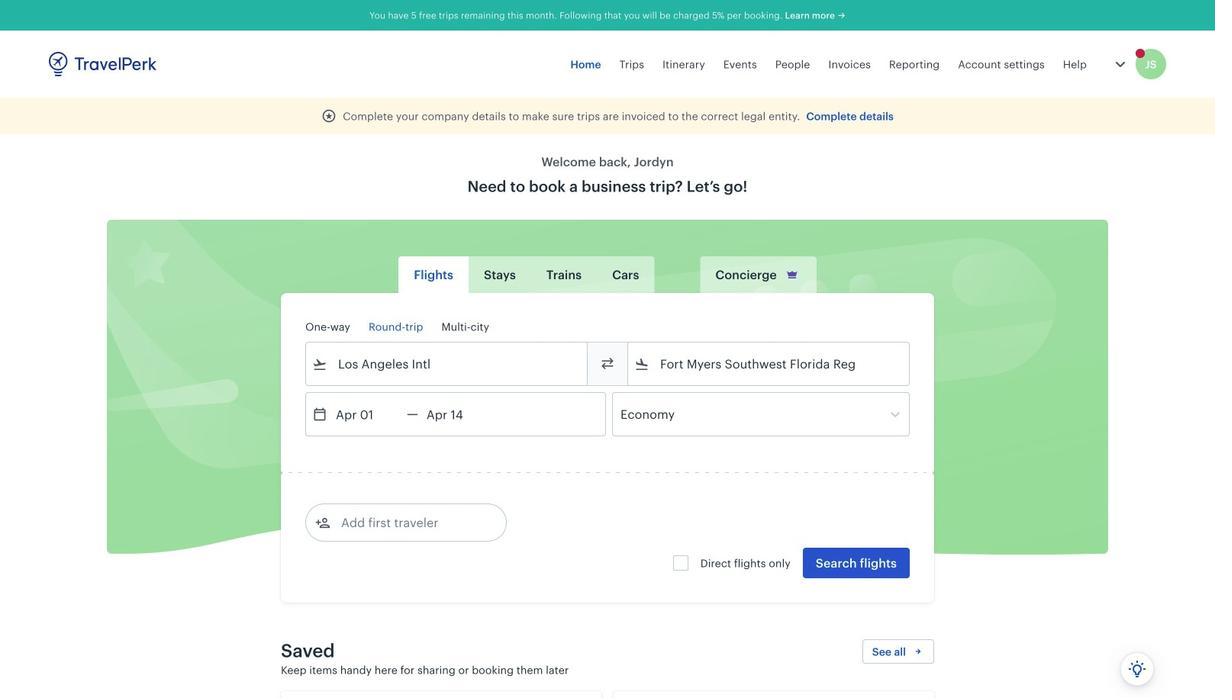 Task type: describe. For each thing, give the bounding box(es) containing it.
From search field
[[328, 352, 567, 377]]

Add first traveler search field
[[331, 511, 490, 535]]

To search field
[[650, 352, 890, 377]]



Task type: locate. For each thing, give the bounding box(es) containing it.
Return text field
[[418, 393, 498, 436]]

Depart text field
[[328, 393, 407, 436]]



